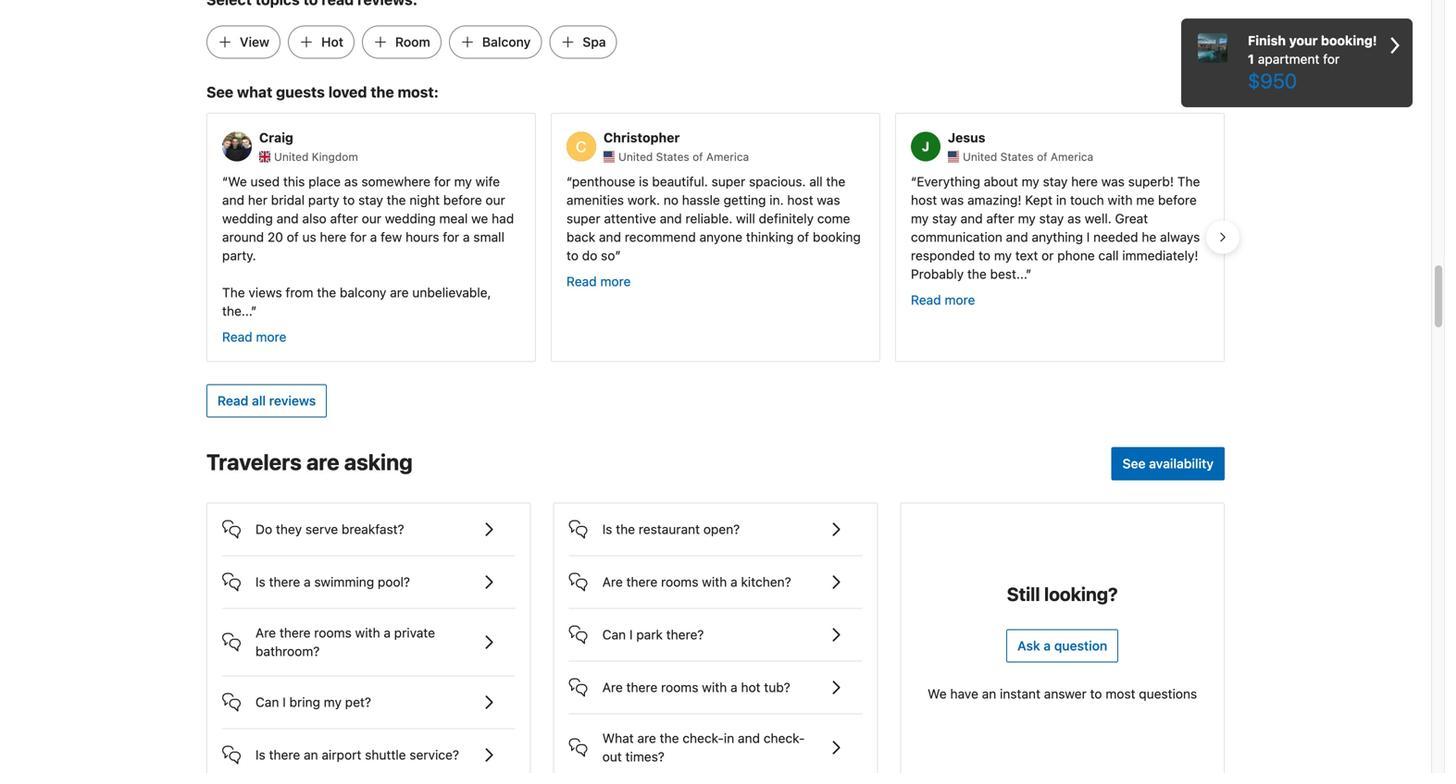 Task type: locate. For each thing, give the bounding box(es) containing it.
an right have
[[982, 687, 996, 702]]

united states of america
[[618, 150, 749, 163], [963, 150, 1093, 163]]

read inside button
[[218, 393, 248, 409]]

before
[[443, 192, 482, 208], [1158, 192, 1197, 208]]

is
[[602, 522, 612, 537], [256, 575, 265, 590], [256, 748, 265, 763]]

america up touch
[[1051, 150, 1093, 163]]

and up the text
[[1006, 229, 1028, 245]]

the
[[1177, 174, 1200, 189], [222, 285, 245, 300]]

2 america from the left
[[1051, 150, 1093, 163]]

a left swimming
[[304, 575, 311, 590]]

" for to
[[615, 248, 621, 263]]

1 vertical spatial "
[[1026, 267, 1032, 282]]

in.
[[770, 192, 784, 208]]

the up the...
[[222, 285, 245, 300]]

a left private
[[384, 626, 391, 641]]

we
[[471, 211, 488, 226]]

hot
[[321, 34, 343, 49]]

are for are there rooms with a hot tub?
[[602, 680, 623, 696]]

for down meal
[[443, 229, 459, 245]]

0 horizontal spatial after
[[330, 211, 358, 226]]

1 vertical spatial i
[[629, 628, 633, 643]]

1 horizontal spatial wedding
[[385, 211, 436, 226]]

anyone
[[699, 229, 743, 245]]

2 horizontal spatial "
[[911, 174, 917, 189]]

all inside button
[[252, 393, 266, 409]]

and down 'no'
[[660, 211, 682, 226]]

penthouse
[[572, 174, 635, 189]]

are inside what are the check-in and check- out times?
[[637, 731, 656, 747]]

is
[[639, 174, 649, 189]]

private
[[394, 626, 435, 641]]

1 horizontal spatial i
[[629, 628, 633, 643]]

0 vertical spatial an
[[982, 687, 996, 702]]

my left wife
[[454, 174, 472, 189]]

1 vertical spatial as
[[1068, 211, 1081, 226]]

2 host from the left
[[911, 192, 937, 208]]

a right ask at the right of the page
[[1044, 639, 1051, 654]]

can
[[602, 628, 626, 643], [256, 695, 279, 710]]

1
[[1248, 51, 1254, 67]]

in down are there rooms with a hot tub? button
[[724, 731, 734, 747]]

an for airport
[[304, 748, 318, 763]]

is down do
[[256, 575, 265, 590]]

0 horizontal spatial an
[[304, 748, 318, 763]]

we
[[228, 174, 247, 189], [928, 687, 947, 702]]

0 horizontal spatial "
[[251, 304, 257, 319]]

read for " everything about my stay here was superb! the host was amazing! kept in touch with me before my stay and after my stay as well. great communication and anything i needed he always responded to my text or phone call immediately! probably the best...
[[911, 292, 941, 308]]

super up back
[[567, 211, 600, 226]]

"
[[222, 174, 228, 189], [567, 174, 572, 189], [911, 174, 917, 189]]

with up the great
[[1108, 192, 1133, 208]]

travelers are asking
[[206, 449, 413, 475]]

0 vertical spatial the
[[1177, 174, 1200, 189]]

1 vertical spatial see
[[1123, 456, 1146, 472]]

responded
[[911, 248, 975, 263]]

1 states from the left
[[656, 150, 689, 163]]

0 vertical spatial are
[[390, 285, 409, 300]]

stay
[[1043, 174, 1068, 189], [358, 192, 383, 208], [932, 211, 957, 226], [1039, 211, 1064, 226]]

" down the text
[[1026, 267, 1032, 282]]

we left used at the left top of page
[[228, 174, 247, 189]]

an inside button
[[304, 748, 318, 763]]

1 united from the left
[[274, 150, 309, 163]]

beautiful.
[[652, 174, 708, 189]]

is for is there an airport shuttle service?
[[256, 748, 265, 763]]

of left us
[[287, 229, 299, 245]]

i
[[1087, 229, 1090, 245], [629, 628, 633, 643], [283, 695, 286, 710]]

there for are there rooms with a private bathroom?
[[279, 626, 311, 641]]

are there rooms with a kitchen?
[[602, 575, 791, 590]]

1 vertical spatial all
[[252, 393, 266, 409]]

0 horizontal spatial are
[[306, 449, 339, 475]]

read more button for " we used this place as somewhere for my wife and her bridal party to stay the night before our wedding and also after our wedding meal we had around 20 of us here for a few hours for a small party. the views from the balcony are unbelievable, the...
[[222, 328, 286, 347]]

getting
[[724, 192, 766, 208]]

" for 20
[[251, 304, 257, 319]]

kept
[[1025, 192, 1053, 208]]

host inside " everything about my stay here was superb! the host was amazing! kept in touch with me before my stay and after my stay as well. great communication and anything i needed he always responded to my text or phone call immediately! probably the best...
[[911, 192, 937, 208]]

in right kept
[[1056, 192, 1067, 208]]

are up 'bathroom?'
[[256, 626, 276, 641]]

check-
[[683, 731, 724, 747], [764, 731, 805, 747]]

1 " from the left
[[222, 174, 228, 189]]

needed
[[1093, 229, 1138, 245]]

still
[[1007, 584, 1040, 605]]

my up "best..."
[[994, 248, 1012, 263]]

0 vertical spatial can
[[602, 628, 626, 643]]

america
[[706, 150, 749, 163], [1051, 150, 1093, 163]]

2 horizontal spatial more
[[945, 292, 975, 308]]

" for " everything about my stay here was superb! the host was amazing! kept in touch with me before my stay and after my stay as well. great communication and anything i needed he always responded to my text or phone call immediately! probably the best...
[[911, 174, 917, 189]]

0 horizontal spatial states
[[656, 150, 689, 163]]

kingdom
[[312, 150, 358, 163]]

the left "best..."
[[967, 267, 987, 282]]

and
[[222, 192, 244, 208], [276, 211, 299, 226], [660, 211, 682, 226], [961, 211, 983, 226], [599, 229, 621, 245], [1006, 229, 1028, 245], [738, 731, 760, 747]]

1 horizontal spatial "
[[567, 174, 572, 189]]

can inside can i bring my pet? button
[[256, 695, 279, 710]]

is for is the restaurant open?
[[602, 522, 612, 537]]

can i park there?
[[602, 628, 704, 643]]

is left restaurant
[[602, 522, 612, 537]]

what
[[602, 731, 634, 747]]

is inside is the restaurant open? 'button'
[[602, 522, 612, 537]]

are
[[390, 285, 409, 300], [306, 449, 339, 475], [637, 731, 656, 747]]

1 horizontal spatial read more
[[567, 274, 631, 289]]

booking!
[[1321, 33, 1377, 48]]

1 vertical spatial are
[[306, 449, 339, 475]]

1 horizontal spatial more
[[600, 274, 631, 289]]

read more button down the...
[[222, 328, 286, 347]]

2 vertical spatial "
[[251, 304, 257, 319]]

read down do
[[567, 274, 597, 289]]

1 horizontal spatial united states of america
[[963, 150, 1093, 163]]

0 horizontal spatial in
[[724, 731, 734, 747]]

the down somewhere
[[387, 192, 406, 208]]

1 vertical spatial the
[[222, 285, 245, 300]]

rooms for hot
[[661, 680, 698, 696]]

our up few
[[362, 211, 381, 226]]

stay down somewhere
[[358, 192, 383, 208]]

more for we used this place as somewhere for my wife and her bridal party to stay the night before our wedding and also after our wedding meal we had around 20 of us here for a few hours for a small party. the views from the balcony are unbelievable, the...
[[256, 329, 286, 345]]

" inside " we used this place as somewhere for my wife and her bridal party to stay the night before our wedding and also after our wedding meal we had around 20 of us here for a few hours for a small party. the views from the balcony are unbelievable, the...
[[222, 174, 228, 189]]

america for super
[[706, 150, 749, 163]]

are inside button
[[602, 575, 623, 590]]

0 horizontal spatial read more
[[222, 329, 286, 345]]

see inside see availability button
[[1123, 456, 1146, 472]]

stay inside " we used this place as somewhere for my wife and her bridal party to stay the night before our wedding and also after our wedding meal we had around 20 of us here for a few hours for a small party. the views from the balcony are unbelievable, the...
[[358, 192, 383, 208]]

before up meal
[[443, 192, 482, 208]]

all left reviews
[[252, 393, 266, 409]]

host down the everything
[[911, 192, 937, 208]]

2 horizontal spatial read more button
[[911, 291, 975, 310]]

my up kept
[[1022, 174, 1039, 189]]

united down christopher
[[618, 150, 653, 163]]

1 host from the left
[[787, 192, 813, 208]]

the
[[371, 83, 394, 101], [826, 174, 845, 189], [387, 192, 406, 208], [967, 267, 987, 282], [317, 285, 336, 300], [616, 522, 635, 537], [660, 731, 679, 747]]

read for " we used this place as somewhere for my wife and her bridal party to stay the night before our wedding and also after our wedding meal we had around 20 of us here for a few hours for a small party. the views from the balcony are unbelievable, the...
[[222, 329, 252, 345]]

there inside button
[[626, 575, 658, 590]]

1 horizontal spatial the
[[1177, 174, 1200, 189]]

the right superb!
[[1177, 174, 1200, 189]]

2 vertical spatial i
[[283, 695, 286, 710]]

1 horizontal spatial in
[[1056, 192, 1067, 208]]

united down jesus
[[963, 150, 997, 163]]

with left private
[[355, 626, 380, 641]]

read more button down "probably"
[[911, 291, 975, 310]]

is for is there a swimming pool?
[[256, 575, 265, 590]]

1 horizontal spatial here
[[1071, 174, 1098, 189]]

0 horizontal spatial read more button
[[222, 328, 286, 347]]

read more down the...
[[222, 329, 286, 345]]

hot
[[741, 680, 761, 696]]

wedding up hours in the left top of the page
[[385, 211, 436, 226]]

can inside can i park there? button
[[602, 628, 626, 643]]

will
[[736, 211, 755, 226]]

more down so
[[600, 274, 631, 289]]

1 horizontal spatial check-
[[764, 731, 805, 747]]

united
[[274, 150, 309, 163], [618, 150, 653, 163], [963, 150, 997, 163]]

1 horizontal spatial after
[[986, 211, 1014, 226]]

read more for " we used this place as somewhere for my wife and her bridal party to stay the night before our wedding and also after our wedding meal we had around 20 of us here for a few hours for a small party. the views from the balcony are unbelievable, the...
[[222, 329, 286, 345]]

0 horizontal spatial see
[[206, 83, 233, 101]]

here up touch
[[1071, 174, 1098, 189]]

there for are there rooms with a kitchen?
[[626, 575, 658, 590]]

2 vertical spatial are
[[602, 680, 623, 696]]

0 vertical spatial in
[[1056, 192, 1067, 208]]

0 horizontal spatial as
[[344, 174, 358, 189]]

phone
[[1057, 248, 1095, 263]]

2 horizontal spatial read more
[[911, 292, 975, 308]]

united states of america up beautiful.
[[618, 150, 749, 163]]

rooms up 'bathroom?'
[[314, 626, 352, 641]]

1 horizontal spatial can
[[602, 628, 626, 643]]

are there rooms with a private bathroom? button
[[222, 610, 515, 661]]

are up can i park there?
[[602, 575, 623, 590]]

1 horizontal spatial our
[[486, 192, 505, 208]]

wedding
[[222, 211, 273, 226], [385, 211, 436, 226]]

rooms
[[661, 575, 698, 590], [314, 626, 352, 641], [661, 680, 698, 696]]

1 united states of america from the left
[[618, 150, 749, 163]]

" down views
[[251, 304, 257, 319]]

2 horizontal spatial "
[[1026, 267, 1032, 282]]

0 vertical spatial read more
[[567, 274, 631, 289]]

a down meal
[[463, 229, 470, 245]]

states up about
[[1000, 150, 1034, 163]]

2 states from the left
[[1000, 150, 1034, 163]]

serve
[[305, 522, 338, 537]]

to left do
[[567, 248, 579, 263]]

" inside " everything about my stay here was superb! the host was amazing! kept in touch with me before my stay and after my stay as well. great communication and anything i needed he always responded to my text or phone call immediately! probably the best...
[[911, 174, 917, 189]]

i down well.
[[1087, 229, 1090, 245]]

0 vertical spatial is
[[602, 522, 612, 537]]

a inside ask a question button
[[1044, 639, 1051, 654]]

i left park
[[629, 628, 633, 643]]

to right party
[[343, 192, 355, 208]]

with for are there rooms with a kitchen?
[[702, 575, 727, 590]]

the up times?
[[660, 731, 679, 747]]

with left "hot"
[[702, 680, 727, 696]]

0 horizontal spatial host
[[787, 192, 813, 208]]

2 united states of america from the left
[[963, 150, 1093, 163]]

i for can i bring my pet?
[[283, 695, 286, 710]]

2 united from the left
[[618, 150, 653, 163]]

1 horizontal spatial host
[[911, 192, 937, 208]]

1 america from the left
[[706, 150, 749, 163]]

1 horizontal spatial we
[[928, 687, 947, 702]]

" up communication
[[911, 174, 917, 189]]

1 before from the left
[[443, 192, 482, 208]]

what
[[237, 83, 273, 101]]

super
[[712, 174, 745, 189], [567, 211, 600, 226]]

is inside is there a swimming pool? button
[[256, 575, 265, 590]]

are inside are there rooms with a private bathroom?
[[256, 626, 276, 641]]

" right do
[[615, 248, 621, 263]]

super up getting
[[712, 174, 745, 189]]

for inside finish your booking! 1 apartment for $950
[[1323, 51, 1340, 67]]

is inside "is there an airport shuttle service?" button
[[256, 748, 265, 763]]

1 horizontal spatial an
[[982, 687, 996, 702]]

a left few
[[370, 229, 377, 245]]

1 horizontal spatial before
[[1158, 192, 1197, 208]]

balcony
[[340, 285, 386, 300]]

united down craig
[[274, 150, 309, 163]]

2 before from the left
[[1158, 192, 1197, 208]]

0 vertical spatial super
[[712, 174, 745, 189]]

all right spacious.
[[809, 174, 823, 189]]

0 horizontal spatial united states of america
[[618, 150, 749, 163]]

0 horizontal spatial i
[[283, 695, 286, 710]]

best...
[[990, 267, 1026, 282]]

with inside button
[[702, 575, 727, 590]]

are there rooms with a private bathroom?
[[256, 626, 435, 660]]

america up getting
[[706, 150, 749, 163]]

do they serve breakfast? button
[[222, 504, 515, 541]]

was
[[1101, 174, 1125, 189], [817, 192, 840, 208], [941, 192, 964, 208]]

2 check- from the left
[[764, 731, 805, 747]]

2 " from the left
[[567, 174, 572, 189]]

rooms inside button
[[661, 575, 698, 590]]

1 vertical spatial can
[[256, 695, 279, 710]]

there down park
[[626, 680, 658, 696]]

2 vertical spatial read more
[[222, 329, 286, 345]]

0 horizontal spatial all
[[252, 393, 266, 409]]

more down views
[[256, 329, 286, 345]]

there up park
[[626, 575, 658, 590]]

1 vertical spatial are
[[256, 626, 276, 641]]

the right "loved" at top left
[[371, 83, 394, 101]]

1 horizontal spatial states
[[1000, 150, 1034, 163]]

do they serve breakfast?
[[256, 522, 404, 537]]

3 " from the left
[[911, 174, 917, 189]]

party.
[[222, 248, 256, 263]]

read
[[567, 274, 597, 289], [911, 292, 941, 308], [222, 329, 252, 345], [218, 393, 248, 409]]

2 horizontal spatial i
[[1087, 229, 1090, 245]]

0 vertical spatial more
[[600, 274, 631, 289]]

read more button for " penthouse is beautiful. super spacious. all the amenities work. no hassle getting in. host was super attentive and reliable. will definitely come back and recommend anyone thinking of booking to do so
[[567, 273, 631, 291]]

0 vertical spatial our
[[486, 192, 505, 208]]

1 vertical spatial here
[[320, 229, 346, 245]]

for up night
[[434, 174, 451, 189]]

read down the...
[[222, 329, 252, 345]]

before inside " we used this place as somewhere for my wife and her bridal party to stay the night before our wedding and also after our wedding meal we had around 20 of us here for a few hours for a small party. the views from the balcony are unbelievable, the...
[[443, 192, 482, 208]]

united states of america for beautiful.
[[618, 150, 749, 163]]

and inside what are the check-in and check- out times?
[[738, 731, 760, 747]]

shuttle
[[365, 748, 406, 763]]

can left bring
[[256, 695, 279, 710]]

read left reviews
[[218, 393, 248, 409]]

0 horizontal spatial was
[[817, 192, 840, 208]]

0 vertical spatial see
[[206, 83, 233, 101]]

0 vertical spatial are
[[602, 575, 623, 590]]

1 vertical spatial is
[[256, 575, 265, 590]]

1 horizontal spatial "
[[615, 248, 621, 263]]

there down they
[[269, 575, 300, 590]]

are
[[602, 575, 623, 590], [256, 626, 276, 641], [602, 680, 623, 696]]

of inside '" penthouse is beautiful. super spacious. all the amenities work. no hassle getting in. host was super attentive and reliable. will definitely come back and recommend anyone thinking of booking to do so'
[[797, 229, 809, 245]]

are up times?
[[637, 731, 656, 747]]

my inside button
[[324, 695, 342, 710]]

can i bring my pet?
[[256, 695, 371, 710]]

1 horizontal spatial read more button
[[567, 273, 631, 291]]

for
[[1323, 51, 1340, 67], [434, 174, 451, 189], [350, 229, 367, 245], [443, 229, 459, 245]]

was down the everything
[[941, 192, 964, 208]]

our
[[486, 192, 505, 208], [362, 211, 381, 226]]

states up beautiful.
[[656, 150, 689, 163]]

" inside '" penthouse is beautiful. super spacious. all the amenities work. no hassle getting in. host was super attentive and reliable. will definitely come back and recommend anyone thinking of booking to do so'
[[567, 174, 572, 189]]

our up had
[[486, 192, 505, 208]]

1 horizontal spatial are
[[390, 285, 409, 300]]

0 horizontal spatial here
[[320, 229, 346, 245]]

we left have
[[928, 687, 947, 702]]

with for are there rooms with a private bathroom?
[[355, 626, 380, 641]]

ask a question button
[[1006, 630, 1118, 663]]

views
[[249, 285, 282, 300]]

was up come
[[817, 192, 840, 208]]

0 horizontal spatial the
[[222, 285, 245, 300]]

a inside are there rooms with a kitchen? button
[[730, 575, 737, 590]]

with inside are there rooms with a private bathroom?
[[355, 626, 380, 641]]

0 horizontal spatial we
[[228, 174, 247, 189]]

as
[[344, 174, 358, 189], [1068, 211, 1081, 226]]

2 vertical spatial is
[[256, 748, 265, 763]]

states for my
[[1000, 150, 1034, 163]]

rooms inside are there rooms with a private bathroom?
[[314, 626, 352, 641]]

rooms down there?
[[661, 680, 698, 696]]

0 horizontal spatial america
[[706, 150, 749, 163]]

see left what
[[206, 83, 233, 101]]

0 horizontal spatial "
[[222, 174, 228, 189]]

0 horizontal spatial before
[[443, 192, 482, 208]]

with
[[1108, 192, 1133, 208], [702, 575, 727, 590], [355, 626, 380, 641], [702, 680, 727, 696]]

is there a swimming pool? button
[[222, 557, 515, 594]]

2 horizontal spatial are
[[637, 731, 656, 747]]

with up can i park there? button at the bottom
[[702, 575, 727, 590]]

1 vertical spatial read more
[[911, 292, 975, 308]]

0 horizontal spatial more
[[256, 329, 286, 345]]

are up what
[[602, 680, 623, 696]]

1 vertical spatial our
[[362, 211, 381, 226]]

2 vertical spatial more
[[256, 329, 286, 345]]

1 horizontal spatial united
[[618, 150, 653, 163]]

as right the place
[[344, 174, 358, 189]]

here right us
[[320, 229, 346, 245]]

host up definitely
[[787, 192, 813, 208]]

in inside " everything about my stay here was superb! the host was amazing! kept in touch with me before my stay and after my stay as well. great communication and anything i needed he always responded to my text or phone call immediately! probably the best...
[[1056, 192, 1067, 208]]

the inside " we used this place as somewhere for my wife and her bridal party to stay the night before our wedding and also after our wedding meal we had around 20 of us here for a few hours for a small party. the views from the balcony are unbelievable, the...
[[222, 285, 245, 300]]

" up amenities at the top of page
[[567, 174, 572, 189]]

call
[[1098, 248, 1119, 263]]

" everything about my stay here was superb! the host was amazing! kept in touch with me before my stay and after my stay as well. great communication and anything i needed he always responded to my text or phone call immediately! probably the best...
[[911, 174, 1200, 282]]

1 vertical spatial rooms
[[314, 626, 352, 641]]

is there an airport shuttle service?
[[256, 748, 459, 763]]

no
[[664, 192, 679, 208]]

to
[[343, 192, 355, 208], [567, 248, 579, 263], [979, 248, 991, 263], [1090, 687, 1102, 702]]

2 vertical spatial are
[[637, 731, 656, 747]]

most:
[[398, 83, 439, 101]]

1 vertical spatial we
[[928, 687, 947, 702]]

are there rooms with a hot tub?
[[602, 680, 790, 696]]

2 vertical spatial rooms
[[661, 680, 698, 696]]

1 horizontal spatial super
[[712, 174, 745, 189]]

is down can i bring my pet? at bottom
[[256, 748, 265, 763]]

1 vertical spatial more
[[945, 292, 975, 308]]

the inside what are the check-in and check- out times?
[[660, 731, 679, 747]]

a inside is there a swimming pool? button
[[304, 575, 311, 590]]

0 horizontal spatial can
[[256, 695, 279, 710]]

more for penthouse is beautiful. super spacious. all the amenities work. no hassle getting in. host was super attentive and reliable. will definitely come back and recommend anyone thinking of booking to do so
[[600, 274, 631, 289]]

0 vertical spatial i
[[1087, 229, 1090, 245]]

0 horizontal spatial united
[[274, 150, 309, 163]]

there inside are there rooms with a private bathroom?
[[279, 626, 311, 641]]

there up 'bathroom?'
[[279, 626, 311, 641]]

here inside " everything about my stay here was superb! the host was amazing! kept in touch with me before my stay and after my stay as well. great communication and anything i needed he always responded to my text or phone call immediately! probably the best...
[[1071, 174, 1098, 189]]

the up come
[[826, 174, 845, 189]]

rooms up there?
[[661, 575, 698, 590]]

can i bring my pet? button
[[222, 677, 515, 714]]

3 united from the left
[[963, 150, 997, 163]]

1 horizontal spatial see
[[1123, 456, 1146, 472]]

1 horizontal spatial as
[[1068, 211, 1081, 226]]

are inside " we used this place as somewhere for my wife and her bridal party to stay the night before our wedding and also after our wedding meal we had around 20 of us here for a few hours for a small party. the views from the balcony are unbelievable, the...
[[390, 285, 409, 300]]

" left used at the left top of page
[[222, 174, 228, 189]]

out
[[602, 750, 622, 765]]

2 after from the left
[[986, 211, 1014, 226]]

an for instant
[[982, 687, 996, 702]]

there
[[269, 575, 300, 590], [626, 575, 658, 590], [279, 626, 311, 641], [626, 680, 658, 696], [269, 748, 300, 763]]

0 vertical spatial rooms
[[661, 575, 698, 590]]

see left availability
[[1123, 456, 1146, 472]]

can for can i bring my pet?
[[256, 695, 279, 710]]

1 horizontal spatial america
[[1051, 150, 1093, 163]]

for down booking!
[[1323, 51, 1340, 67]]

to inside " everything about my stay here was superb! the host was amazing! kept in touch with me before my stay and after my stay as well. great communication and anything i needed he always responded to my text or phone call immediately! probably the best...
[[979, 248, 991, 263]]

0 horizontal spatial our
[[362, 211, 381, 226]]

0 vertical spatial here
[[1071, 174, 1098, 189]]

read more button down do
[[567, 273, 631, 291]]

1 after from the left
[[330, 211, 358, 226]]



Task type: vqa. For each thing, say whether or not it's contained in the screenshot.
Exceptional
no



Task type: describe. For each thing, give the bounding box(es) containing it.
america for stay
[[1051, 150, 1093, 163]]

read for " penthouse is beautiful. super spacious. all the amenities work. no hassle getting in. host was super attentive and reliable. will definitely come back and recommend anyone thinking of booking to do so
[[567, 274, 597, 289]]

are there rooms with a kitchen? button
[[569, 557, 862, 594]]

the inside " everything about my stay here was superb! the host was amazing! kept in touch with me before my stay and after my stay as well. great communication and anything i needed he always responded to my text or phone call immediately! probably the best...
[[967, 267, 987, 282]]

small
[[473, 229, 504, 245]]

to inside " we used this place as somewhere for my wife and her bridal party to stay the night before our wedding and also after our wedding meal we had around 20 of us here for a few hours for a small party. the views from the balcony are unbelievable, the...
[[343, 192, 355, 208]]

a inside are there rooms with a hot tub? button
[[730, 680, 737, 696]]

with inside " everything about my stay here was superb! the host was amazing! kept in touch with me before my stay and after my stay as well. great communication and anything i needed he always responded to my text or phone call immediately! probably the best...
[[1108, 192, 1133, 208]]

1 check- from the left
[[683, 731, 724, 747]]

rightchevron image
[[1391, 31, 1400, 59]]

do
[[256, 522, 272, 537]]

" for i
[[1026, 267, 1032, 282]]

craig
[[259, 130, 293, 145]]

they
[[276, 522, 302, 537]]

i for can i park there?
[[629, 628, 633, 643]]

loved
[[328, 83, 367, 101]]

so
[[601, 248, 615, 263]]

of inside " we used this place as somewhere for my wife and her bridal party to stay the night before our wedding and also after our wedding meal we had around 20 of us here for a few hours for a small party. the views from the balcony are unbelievable, the...
[[287, 229, 299, 245]]

and left her
[[222, 192, 244, 208]]

christopher
[[604, 130, 680, 145]]

her
[[248, 192, 267, 208]]

can i park there? button
[[569, 610, 862, 647]]

united states of america image
[[948, 151, 959, 162]]

asking
[[344, 449, 413, 475]]

always
[[1160, 229, 1200, 245]]

united for used
[[274, 150, 309, 163]]

guests
[[276, 83, 325, 101]]

read more button for " everything about my stay here was superb! the host was amazing! kept in touch with me before my stay and after my stay as well. great communication and anything i needed he always responded to my text or phone call immediately! probably the best...
[[911, 291, 975, 310]]

before inside " everything about my stay here was superb! the host was amazing! kept in touch with me before my stay and after my stay as well. great communication and anything i needed he always responded to my text or phone call immediately! probably the best...
[[1158, 192, 1197, 208]]

meal
[[439, 211, 468, 226]]

to inside '" penthouse is beautiful. super spacious. all the amenities work. no hassle getting in. host was super attentive and reliable. will definitely come back and recommend anyone thinking of booking to do so'
[[567, 248, 579, 263]]

text
[[1015, 248, 1038, 263]]

of up beautiful.
[[693, 150, 703, 163]]

amazing!
[[967, 192, 1022, 208]]

host inside '" penthouse is beautiful. super spacious. all the amenities work. no hassle getting in. host was super attentive and reliable. will definitely come back and recommend anyone thinking of booking to do so'
[[787, 192, 813, 208]]

we inside " we used this place as somewhere for my wife and her bridal party to stay the night before our wedding and also after our wedding meal we had around 20 of us here for a few hours for a small party. the views from the balcony are unbelievable, the...
[[228, 174, 247, 189]]

this is a carousel with rotating slides. it displays featured reviews of the property. use the next and previous buttons to navigate. region
[[192, 106, 1240, 370]]

are there rooms with a hot tub? button
[[569, 662, 862, 699]]

can for can i park there?
[[602, 628, 626, 643]]

to left most
[[1090, 687, 1102, 702]]

for left few
[[350, 229, 367, 245]]

booking
[[813, 229, 861, 245]]

used
[[251, 174, 280, 189]]

is the restaurant open? button
[[569, 504, 862, 541]]

or
[[1042, 248, 1054, 263]]

party
[[308, 192, 339, 208]]

airport
[[322, 748, 361, 763]]

1 horizontal spatial was
[[941, 192, 964, 208]]

ask a question
[[1018, 639, 1107, 654]]

here inside " we used this place as somewhere for my wife and her bridal party to stay the night before our wedding and also after our wedding meal we had around 20 of us here for a few hours for a small party. the views from the balcony are unbelievable, the...
[[320, 229, 346, 245]]

is there a swimming pool?
[[256, 575, 410, 590]]

are for travelers are asking
[[306, 449, 339, 475]]

are for are there rooms with a private bathroom?
[[256, 626, 276, 641]]

j
[[922, 139, 930, 154]]

in inside what are the check-in and check- out times?
[[724, 731, 734, 747]]

there for are there rooms with a hot tub?
[[626, 680, 658, 696]]

come
[[817, 211, 850, 226]]

few
[[381, 229, 402, 245]]

me
[[1136, 192, 1155, 208]]

your
[[1289, 33, 1318, 48]]

after inside " everything about my stay here was superb! the host was amazing! kept in touch with me before my stay and after my stay as well. great communication and anything i needed he always responded to my text or phone call immediately! probably the best...
[[986, 211, 1014, 226]]

" we used this place as somewhere for my wife and her bridal party to stay the night before our wedding and also after our wedding meal we had around 20 of us here for a few hours for a small party. the views from the balcony are unbelievable, the...
[[222, 174, 514, 319]]

most
[[1106, 687, 1135, 702]]

of up kept
[[1037, 150, 1048, 163]]

see for see availability
[[1123, 456, 1146, 472]]

about
[[984, 174, 1018, 189]]

the right from
[[317, 285, 336, 300]]

night
[[409, 192, 440, 208]]

there for is there an airport shuttle service?
[[269, 748, 300, 763]]

" for " penthouse is beautiful. super spacious. all the amenities work. no hassle getting in. host was super attentive and reliable. will definitely come back and recommend anyone thinking of booking to do so
[[567, 174, 572, 189]]

united for is
[[618, 150, 653, 163]]

definitely
[[759, 211, 814, 226]]

pool?
[[378, 575, 410, 590]]

question
[[1054, 639, 1107, 654]]

2 horizontal spatial was
[[1101, 174, 1125, 189]]

$950
[[1248, 69, 1297, 93]]

touch
[[1070, 192, 1104, 208]]

breakfast?
[[342, 522, 404, 537]]

stay up communication
[[932, 211, 957, 226]]

read all reviews
[[218, 393, 316, 409]]

1 wedding from the left
[[222, 211, 273, 226]]

rooms for private
[[314, 626, 352, 641]]

the inside '" penthouse is beautiful. super spacious. all the amenities work. no hassle getting in. host was super attentive and reliable. will definitely come back and recommend anyone thinking of booking to do so'
[[826, 174, 845, 189]]

amenities
[[567, 192, 624, 208]]

was inside '" penthouse is beautiful. super spacious. all the amenities work. no hassle getting in. host was super attentive and reliable. will definitely come back and recommend anyone thinking of booking to do so'
[[817, 192, 840, 208]]

my inside " we used this place as somewhere for my wife and her bridal party to stay the night before our wedding and also after our wedding meal we had around 20 of us here for a few hours for a small party. the views from the balcony are unbelievable, the...
[[454, 174, 472, 189]]

and up so
[[599, 229, 621, 245]]

and up communication
[[961, 211, 983, 226]]

this
[[283, 174, 305, 189]]

states for beautiful.
[[656, 150, 689, 163]]

questions
[[1139, 687, 1197, 702]]

instant
[[1000, 687, 1041, 702]]

a inside are there rooms with a private bathroom?
[[384, 626, 391, 641]]

stay up anything
[[1039, 211, 1064, 226]]

2 wedding from the left
[[385, 211, 436, 226]]

from
[[286, 285, 313, 300]]

are for what are the check-in and check- out times?
[[637, 731, 656, 747]]

1 vertical spatial super
[[567, 211, 600, 226]]

with for are there rooms with a hot tub?
[[702, 680, 727, 696]]

my up communication
[[911, 211, 929, 226]]

have
[[950, 687, 978, 702]]

read more for " penthouse is beautiful. super spacious. all the amenities work. no hassle getting in. host was super attentive and reliable. will definitely come back and recommend anyone thinking of booking to do so
[[567, 274, 631, 289]]

my down kept
[[1018, 211, 1036, 226]]

as inside " everything about my stay here was superb! the host was amazing! kept in touch with me before my stay and after my stay as well. great communication and anything i needed he always responded to my text or phone call immediately! probably the best...
[[1068, 211, 1081, 226]]

more for everything about my stay here was superb! the host was amazing! kept in touch with me before my stay and after my stay as well. great communication and anything i needed he always responded to my text or phone call immediately! probably the best...
[[945, 292, 975, 308]]

reliable.
[[686, 211, 733, 226]]

finish your booking! 1 apartment for $950
[[1248, 33, 1377, 93]]

see for see what guests loved the most:
[[206, 83, 233, 101]]

around
[[222, 229, 264, 245]]

reviews
[[269, 393, 316, 409]]

are for are there rooms with a kitchen?
[[602, 575, 623, 590]]

somewhere
[[361, 174, 431, 189]]

tub?
[[764, 680, 790, 696]]

united states of america image
[[604, 151, 615, 162]]

see what guests loved the most:
[[206, 83, 439, 101]]

answer
[[1044, 687, 1087, 702]]

there?
[[666, 628, 704, 643]]

times?
[[625, 750, 665, 765]]

all inside '" penthouse is beautiful. super spacious. all the amenities work. no hassle getting in. host was super attentive and reliable. will definitely come back and recommend anyone thinking of booking to do so'
[[809, 174, 823, 189]]

rooms for kitchen?
[[661, 575, 698, 590]]

the inside " everything about my stay here was superb! the host was amazing! kept in touch with me before my stay and after my stay as well. great communication and anything i needed he always responded to my text or phone call immediately! probably the best...
[[1177, 174, 1200, 189]]

after inside " we used this place as somewhere for my wife and her bridal party to stay the night before our wedding and also after our wedding meal we had around 20 of us here for a few hours for a small party. the views from the balcony are unbelievable, the...
[[330, 211, 358, 226]]

restaurant
[[639, 522, 700, 537]]

still looking?
[[1007, 584, 1118, 605]]

" for " we used this place as somewhere for my wife and her bridal party to stay the night before our wedding and also after our wedding meal we had around 20 of us here for a few hours for a small party. the views from the balcony are unbelievable, the...
[[222, 174, 228, 189]]

view
[[240, 34, 269, 49]]

had
[[492, 211, 514, 226]]

thinking
[[746, 229, 794, 245]]

back
[[567, 229, 595, 245]]

travelers
[[206, 449, 302, 475]]

bridal
[[271, 192, 305, 208]]

united states of america for my
[[963, 150, 1093, 163]]

place
[[308, 174, 341, 189]]

everything
[[917, 174, 980, 189]]

availability
[[1149, 456, 1214, 472]]

unbelievable,
[[412, 285, 491, 300]]

he
[[1142, 229, 1157, 245]]

great
[[1115, 211, 1148, 226]]

there for is there a swimming pool?
[[269, 575, 300, 590]]

i inside " everything about my stay here was superb! the host was amazing! kept in touch with me before my stay and after my stay as well. great communication and anything i needed he always responded to my text or phone call immediately! probably the best...
[[1087, 229, 1090, 245]]

communication
[[911, 229, 1002, 245]]

also
[[302, 211, 327, 226]]

is there an airport shuttle service? button
[[222, 730, 515, 767]]

room
[[395, 34, 430, 49]]

the inside 'button'
[[616, 522, 635, 537]]

read more for " everything about my stay here was superb! the host was amazing! kept in touch with me before my stay and after my stay as well. great communication and anything i needed he always responded to my text or phone call immediately! probably the best...
[[911, 292, 975, 308]]

as inside " we used this place as somewhere for my wife and her bridal party to stay the night before our wedding and also after our wedding meal we had around 20 of us here for a few hours for a small party. the views from the balcony are unbelievable, the...
[[344, 174, 358, 189]]

united kingdom image
[[259, 151, 270, 162]]

united for about
[[963, 150, 997, 163]]

stay up kept
[[1043, 174, 1068, 189]]

and down bridal
[[276, 211, 299, 226]]

finish
[[1248, 33, 1286, 48]]



